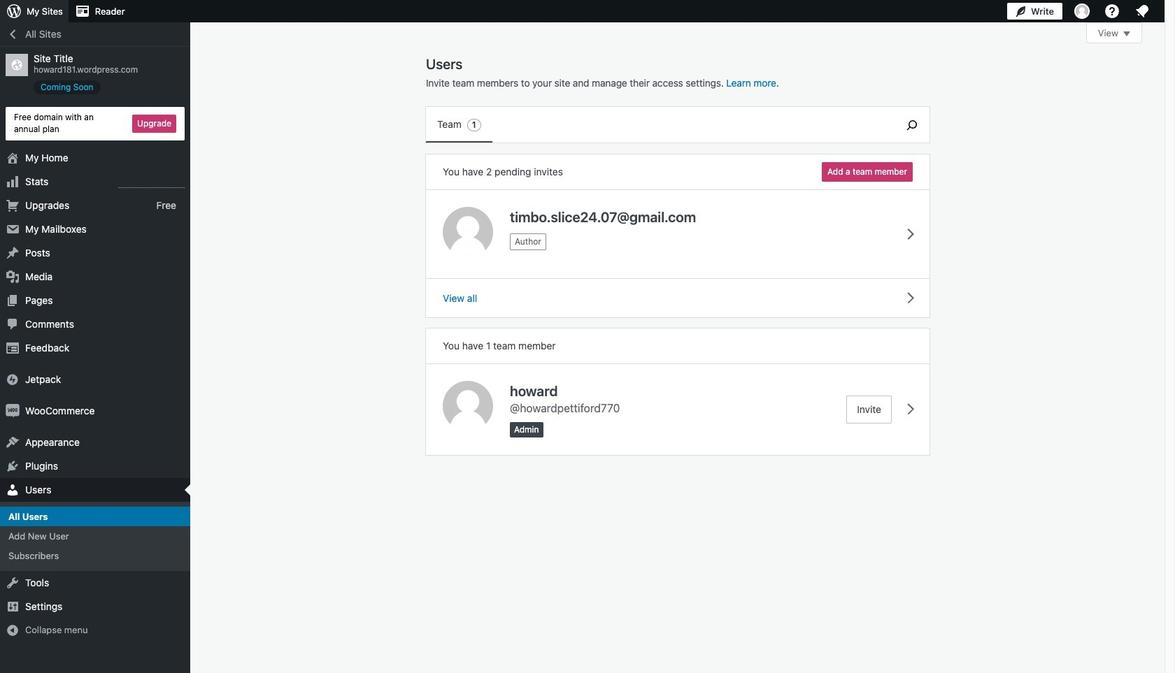 Task type: locate. For each thing, give the bounding box(es) containing it.
1 img image from the top
[[6, 373, 20, 387]]

howard image
[[443, 381, 493, 432]]

0 vertical spatial img image
[[6, 373, 20, 387]]

img image
[[6, 373, 20, 387], [6, 404, 20, 418]]

None search field
[[895, 107, 930, 143]]

main content
[[426, 22, 1142, 455]]

1 vertical spatial img image
[[6, 404, 20, 418]]



Task type: describe. For each thing, give the bounding box(es) containing it.
open search image
[[895, 116, 930, 133]]

my profile image
[[1074, 3, 1090, 19]]

highest hourly views 0 image
[[118, 179, 185, 188]]

closed image
[[1123, 31, 1130, 36]]

2 img image from the top
[[6, 404, 20, 418]]

manage your notifications image
[[1134, 3, 1151, 20]]

help image
[[1104, 3, 1121, 20]]



Task type: vqa. For each thing, say whether or not it's contained in the screenshot.
Toggle Menu icon in the right of the page
no



